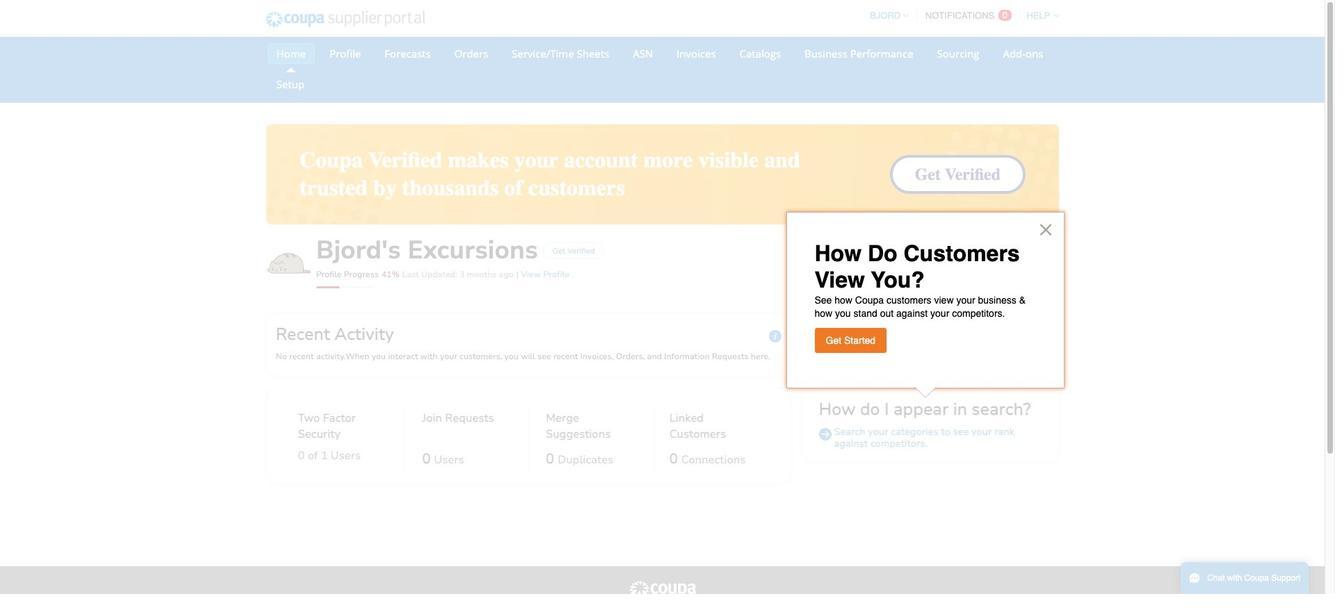 Task type: locate. For each thing, give the bounding box(es) containing it.
coupa supplier portal image
[[256, 2, 435, 37], [628, 581, 697, 595]]

1 vertical spatial coupa supplier portal image
[[628, 581, 697, 595]]

0 vertical spatial coupa supplier portal image
[[256, 2, 435, 37]]

1 horizontal spatial coupa supplier portal image
[[628, 581, 697, 595]]

user avatar image
[[266, 239, 311, 283]]

dialog
[[786, 212, 1065, 389]]

0 horizontal spatial coupa supplier portal image
[[256, 2, 435, 37]]



Task type: describe. For each thing, give the bounding box(es) containing it.
additional information image
[[769, 330, 782, 343]]

arrowcircleright image
[[819, 428, 832, 441]]



Task type: vqa. For each thing, say whether or not it's contained in the screenshot.
Documents on the right of page
no



